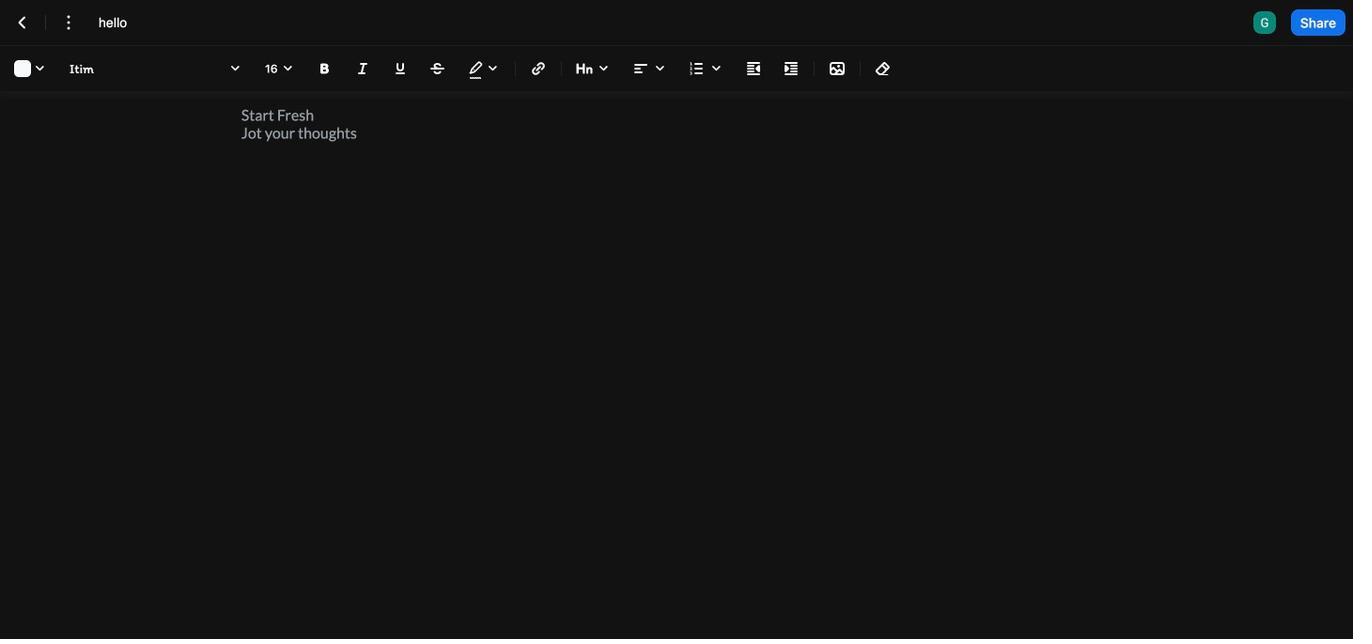 Task type: describe. For each thing, give the bounding box(es) containing it.
more image
[[57, 11, 80, 34]]

bold image
[[314, 57, 337, 80]]

underline image
[[389, 57, 412, 80]]

decrease indent image
[[743, 57, 765, 80]]

link image
[[527, 57, 550, 80]]

insert image image
[[826, 57, 849, 80]]



Task type: locate. For each thing, give the bounding box(es) containing it.
generic name image
[[1254, 11, 1277, 34]]

all notes image
[[11, 11, 34, 34]]

strikethrough image
[[427, 57, 449, 80]]

increase indent image
[[780, 57, 803, 80]]

None text field
[[99, 13, 150, 32]]

italic image
[[352, 57, 374, 80]]

clear style image
[[873, 57, 895, 80]]



Task type: vqa. For each thing, say whether or not it's contained in the screenshot.
Page preview ELEMENT
no



